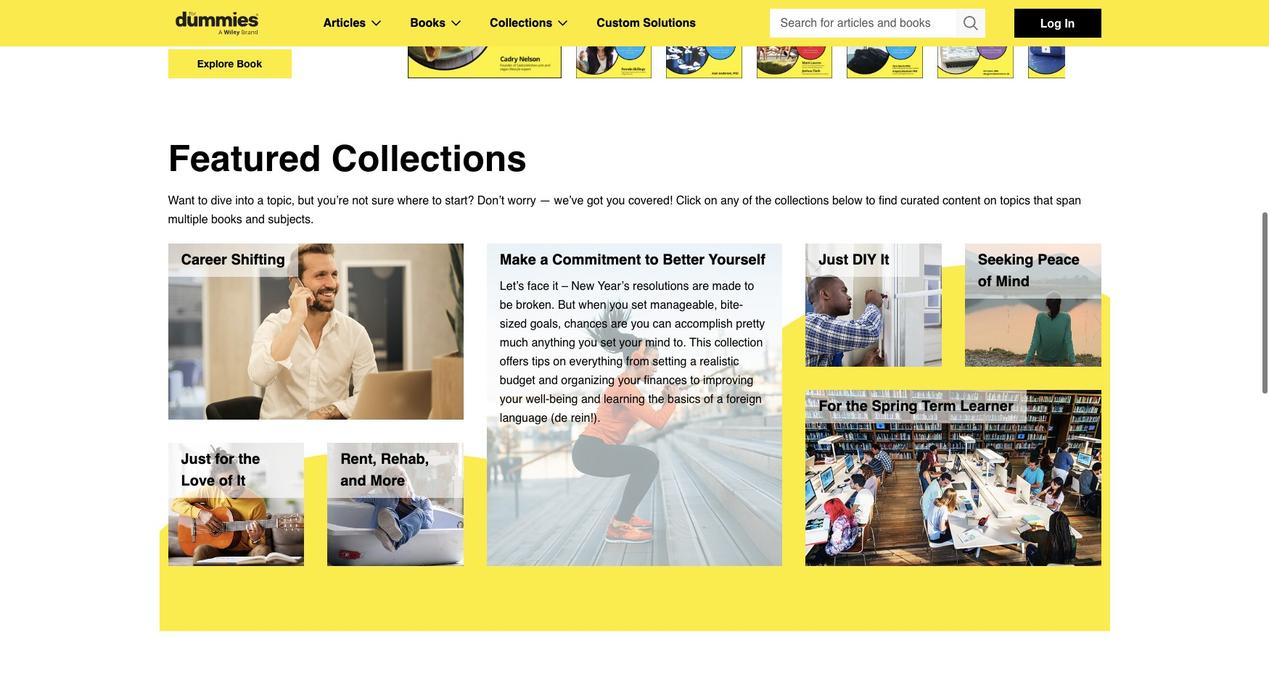 Task type: locate. For each thing, give the bounding box(es) containing it.
it right love at the bottom
[[237, 473, 246, 490]]

seeking
[[978, 252, 1034, 268]]

of left mind
[[978, 274, 992, 290]]

1 vertical spatial it
[[237, 473, 246, 490]]

sure
[[371, 194, 394, 208]]

foreign
[[726, 393, 762, 406]]

books
[[410, 17, 446, 30]]

career shifting
[[181, 252, 285, 268]]

0 vertical spatial it
[[880, 252, 889, 268]]

articles
[[323, 17, 366, 30]]

a inside the want to dive into a topic, but you're not sure where to start? don't worry — we've got you covered! click on any of the collections below to find curated content on topics that span multiple books and subjects.
[[257, 194, 264, 208]]

0 horizontal spatial set
[[600, 337, 616, 350]]

you down chances
[[579, 337, 597, 350]]

manageable,
[[650, 299, 717, 312]]

for
[[819, 398, 842, 415]]

set up everything
[[600, 337, 616, 350]]

let's
[[500, 280, 524, 293]]

to left dive
[[198, 194, 208, 208]]

to left start?
[[432, 194, 442, 208]]

just for just diy it
[[819, 252, 848, 268]]

it
[[880, 252, 889, 268], [237, 473, 246, 490]]

from
[[626, 356, 649, 369]]

1 vertical spatial are
[[611, 318, 628, 331]]

–
[[562, 280, 568, 293]]

mind
[[645, 337, 670, 350]]

1 horizontal spatial just
[[819, 252, 848, 268]]

0 vertical spatial your
[[619, 337, 642, 350]]

on
[[704, 194, 717, 208], [984, 194, 997, 208], [553, 356, 566, 369]]

featured
[[168, 137, 321, 179]]

book
[[237, 57, 262, 70]]

open collections list image
[[558, 20, 568, 26]]

to up basics
[[690, 374, 700, 387]]

and down into on the left top of the page
[[245, 213, 265, 226]]

but
[[558, 299, 575, 312]]

2 vertical spatial your
[[500, 393, 522, 406]]

want
[[168, 194, 195, 208]]

0 vertical spatial just
[[819, 252, 848, 268]]

don't
[[477, 194, 504, 208]]

2 horizontal spatial on
[[984, 194, 997, 208]]

it right diy
[[880, 252, 889, 268]]

0 horizontal spatial just
[[181, 451, 211, 468]]

and inside the want to dive into a topic, but you're not sure where to start? don't worry — we've got you covered! click on any of the collections below to find curated content on topics that span multiple books and subjects.
[[245, 213, 265, 226]]

a down this
[[690, 356, 696, 369]]

curated
[[901, 194, 939, 208]]

finances
[[644, 374, 687, 387]]

tips
[[532, 356, 550, 369]]

just for just for the love of it
[[181, 451, 211, 468]]

seeking peace of mind
[[978, 252, 1080, 290]]

this
[[689, 337, 711, 350]]

can
[[653, 318, 671, 331]]

on left topics
[[984, 194, 997, 208]]

your up learning
[[618, 374, 641, 387]]

make
[[500, 252, 536, 268]]

you left can
[[631, 318, 650, 331]]

1 horizontal spatial it
[[880, 252, 889, 268]]

of right any on the top right of page
[[742, 194, 752, 208]]

log in link
[[1014, 9, 1101, 38]]

are up manageable,
[[692, 280, 709, 293]]

learning
[[604, 393, 645, 406]]

that
[[1034, 194, 1053, 208]]

you
[[606, 194, 625, 208], [610, 299, 628, 312], [631, 318, 650, 331], [579, 337, 597, 350]]

0 vertical spatial set
[[631, 299, 647, 312]]

of inside let's face it – new year's resolutions are made to be broken. but when you set manageable, bite- sized goals, chances are you can accomplish pretty much anything you set your mind to. this collection offers tips on everything from setting a realistic budget and organizing your finances to improving your well-being and learning the basics of a foreign language (de rein!).
[[704, 393, 713, 406]]

0 horizontal spatial are
[[611, 318, 628, 331]]

span
[[1056, 194, 1081, 208]]

seeking peace of mind link
[[965, 244, 1101, 367]]

just left diy
[[819, 252, 848, 268]]

0 horizontal spatial it
[[237, 473, 246, 490]]

collections up where
[[331, 137, 527, 179]]

setting
[[653, 356, 687, 369]]

1 horizontal spatial are
[[692, 280, 709, 293]]

we've
[[554, 194, 584, 208]]

made
[[712, 280, 741, 293]]

your down budget
[[500, 393, 522, 406]]

of inside just for the love of it
[[219, 473, 233, 490]]

on right tips
[[553, 356, 566, 369]]

are
[[692, 280, 709, 293], [611, 318, 628, 331]]

collections
[[775, 194, 829, 208]]

for the spring term learner
[[819, 398, 1013, 415]]

just inside just for the love of it
[[181, 451, 211, 468]]

set
[[631, 299, 647, 312], [600, 337, 616, 350]]

sized
[[500, 318, 527, 331]]

logo image
[[168, 11, 265, 35]]

start?
[[445, 194, 474, 208]]

your up from
[[619, 337, 642, 350]]

0 horizontal spatial on
[[553, 356, 566, 369]]

of inside the want to dive into a topic, but you're not sure where to start? don't worry — we've got you covered! click on any of the collections below to find curated content on topics that span multiple books and subjects.
[[742, 194, 752, 208]]

broken.
[[516, 299, 555, 312]]

below
[[832, 194, 863, 208]]

on left any on the top right of page
[[704, 194, 717, 208]]

in
[[1065, 16, 1075, 30]]

topic,
[[267, 194, 295, 208]]

and down organizing
[[581, 393, 600, 406]]

of right basics
[[704, 393, 713, 406]]

for
[[215, 451, 234, 468]]

just up love at the bottom
[[181, 451, 211, 468]]

1 vertical spatial set
[[600, 337, 616, 350]]

collections left the open collections list icon
[[490, 17, 552, 30]]

of
[[742, 194, 752, 208], [978, 274, 992, 290], [704, 393, 713, 406], [219, 473, 233, 490]]

collections
[[490, 17, 552, 30], [331, 137, 527, 179]]

group
[[769, 9, 985, 38]]

accomplish
[[675, 318, 733, 331]]

diy
[[852, 252, 877, 268]]

to
[[198, 194, 208, 208], [432, 194, 442, 208], [866, 194, 875, 208], [645, 252, 659, 268], [744, 280, 754, 293], [690, 374, 700, 387]]

multiple
[[168, 213, 208, 226]]

your
[[619, 337, 642, 350], [618, 374, 641, 387], [500, 393, 522, 406]]

and
[[245, 213, 265, 226], [539, 374, 558, 387], [581, 393, 600, 406], [340, 473, 366, 490]]

1 vertical spatial collections
[[331, 137, 527, 179]]

resolutions
[[633, 280, 689, 293]]

collection
[[714, 337, 763, 350]]

set down resolutions
[[631, 299, 647, 312]]

you right the got
[[606, 194, 625, 208]]

and down 'rent,'
[[340, 473, 366, 490]]

well-
[[526, 393, 549, 406]]

the
[[755, 194, 772, 208], [648, 393, 664, 406], [846, 398, 868, 415], [238, 451, 260, 468]]

of down for
[[219, 473, 233, 490]]

mind
[[996, 274, 1030, 290]]

realistic
[[700, 356, 739, 369]]

a right into on the left top of the page
[[257, 194, 264, 208]]

a
[[257, 194, 264, 208], [540, 252, 548, 268], [690, 356, 696, 369], [717, 393, 723, 406]]

are right chances
[[611, 318, 628, 331]]

open article categories image
[[372, 20, 381, 26]]

just for the love of it link
[[168, 443, 304, 567]]

any
[[721, 194, 739, 208]]

1 vertical spatial just
[[181, 451, 211, 468]]

rent, rehab, and more
[[340, 451, 429, 490]]

yourself
[[709, 252, 765, 268]]



Task type: describe. For each thing, give the bounding box(es) containing it.
just for the love of it
[[181, 451, 260, 490]]

custom solutions
[[597, 17, 696, 30]]

explore
[[197, 57, 234, 70]]

click
[[676, 194, 701, 208]]

language
[[500, 412, 548, 425]]

and inside rent, rehab, and more
[[340, 473, 366, 490]]

explore book
[[197, 57, 262, 70]]

of inside the seeking peace of mind
[[978, 274, 992, 290]]

rein!).
[[571, 412, 601, 425]]

organizing
[[561, 374, 615, 387]]

content
[[943, 194, 981, 208]]

0 vertical spatial collections
[[490, 17, 552, 30]]

anything
[[531, 337, 575, 350]]

explore book link
[[168, 49, 291, 78]]

you down year's
[[610, 299, 628, 312]]

be
[[500, 299, 513, 312]]

it inside just for the love of it
[[237, 473, 246, 490]]

the inside let's face it – new year's resolutions are made to be broken. but when you set manageable, bite- sized goals, chances are you can accomplish pretty much anything you set your mind to. this collection offers tips on everything from setting a realistic budget and organizing your finances to improving your well-being and learning the basics of a foreign language (de rein!).
[[648, 393, 664, 406]]

on inside let's face it – new year's resolutions are made to be broken. but when you set manageable, bite- sized goals, chances are you can accomplish pretty much anything you set your mind to. this collection offers tips on everything from setting a realistic budget and organizing your finances to improving your well-being and learning the basics of a foreign language (de rein!).
[[553, 356, 566, 369]]

subjects.
[[268, 213, 314, 226]]

rehab,
[[381, 451, 429, 468]]

solutions
[[643, 17, 696, 30]]

you're
[[317, 194, 349, 208]]

for the spring term learner link
[[806, 390, 1101, 567]]

worry
[[508, 194, 536, 208]]

not
[[352, 194, 368, 208]]

pretty
[[736, 318, 765, 331]]

a right make
[[540, 252, 548, 268]]

to up resolutions
[[645, 252, 659, 268]]

term
[[922, 398, 956, 415]]

—
[[539, 194, 551, 208]]

bite-
[[721, 299, 743, 312]]

where
[[397, 194, 429, 208]]

topics
[[1000, 194, 1030, 208]]

1 horizontal spatial set
[[631, 299, 647, 312]]

face
[[527, 280, 549, 293]]

more
[[370, 473, 405, 490]]

shifting
[[231, 252, 285, 268]]

into
[[235, 194, 254, 208]]

the inside just for the love of it
[[238, 451, 260, 468]]

budget
[[500, 374, 535, 387]]

peace
[[1038, 252, 1080, 268]]

the inside the want to dive into a topic, but you're not sure where to start? don't worry — we've got you covered! click on any of the collections below to find curated content on topics that span multiple books and subjects.
[[755, 194, 772, 208]]

career
[[181, 252, 227, 268]]

just diy it link
[[806, 244, 942, 367]]

year's
[[598, 280, 630, 293]]

much
[[500, 337, 528, 350]]

got
[[587, 194, 603, 208]]

but
[[298, 194, 314, 208]]

to.
[[673, 337, 686, 350]]

offers
[[500, 356, 529, 369]]

to left find
[[866, 194, 875, 208]]

custom
[[597, 17, 640, 30]]

log in
[[1040, 16, 1075, 30]]

chances
[[564, 318, 608, 331]]

being
[[549, 393, 578, 406]]

career shifting link
[[168, 244, 464, 420]]

and down tips
[[539, 374, 558, 387]]

rent,
[[340, 451, 377, 468]]

new
[[571, 280, 594, 293]]

spring
[[872, 398, 918, 415]]

a down improving
[[717, 393, 723, 406]]

better
[[663, 252, 705, 268]]

when
[[579, 299, 606, 312]]

books
[[211, 213, 242, 226]]

Search for articles and books text field
[[769, 9, 957, 38]]

let's face it – new year's resolutions are made to be broken. but when you set manageable, bite- sized goals, chances are you can accomplish pretty much anything you set your mind to. this collection offers tips on everything from setting a realistic budget and organizing your finances to improving your well-being and learning the basics of a foreign language (de rein!).
[[500, 280, 765, 425]]

want to dive into a topic, but you're not sure where to start? don't worry — we've got you covered! click on any of the collections below to find curated content on topics that span multiple books and subjects.
[[168, 194, 1081, 226]]

cookie consent banner dialog
[[0, 631, 1269, 683]]

goals,
[[530, 318, 561, 331]]

you inside the want to dive into a topic, but you're not sure where to start? don't worry — we've got you covered! click on any of the collections below to find curated content on topics that span multiple books and subjects.
[[606, 194, 625, 208]]

1 vertical spatial your
[[618, 374, 641, 387]]

everything
[[569, 356, 623, 369]]

open book categories image
[[451, 20, 461, 26]]

just diy it
[[819, 252, 889, 268]]

rent, rehab, and more link
[[327, 443, 464, 567]]

to right made
[[744, 280, 754, 293]]

featured collections
[[168, 137, 527, 179]]

improving
[[703, 374, 753, 387]]

(de
[[551, 412, 568, 425]]

dive
[[211, 194, 232, 208]]

1 horizontal spatial on
[[704, 194, 717, 208]]

basics
[[668, 393, 701, 406]]

0 vertical spatial are
[[692, 280, 709, 293]]



Task type: vqa. For each thing, say whether or not it's contained in the screenshot.
The Bite-
yes



